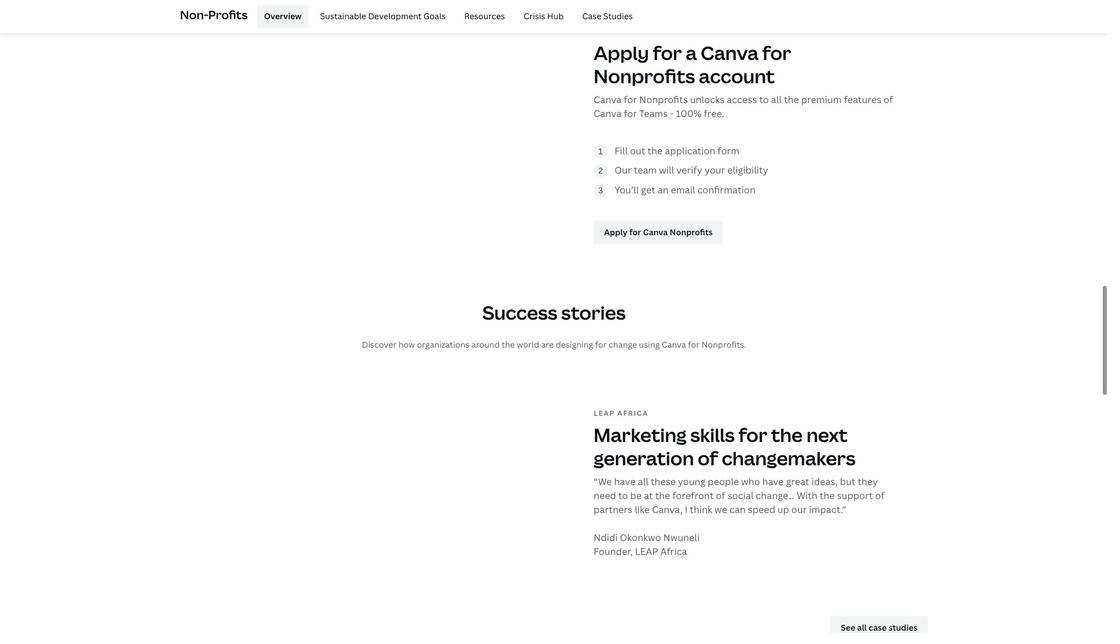 Task type: describe. For each thing, give the bounding box(es) containing it.
who
[[742, 476, 761, 489]]

we
[[715, 504, 728, 517]]

leap inside ndidi okonkwo nwuneli founder, leap africa
[[635, 546, 659, 559]]

unlocks
[[691, 93, 725, 106]]

resources
[[465, 10, 505, 21]]

world
[[517, 339, 540, 351]]

menu bar containing overview
[[253, 5, 640, 28]]

using
[[639, 339, 660, 351]]

all inside canva for nonprofits unlocks access to all the premium features of canva for teams - 100% free.
[[772, 93, 782, 106]]

changemakers
[[722, 446, 856, 471]]

designing
[[556, 339, 594, 351]]

crisis hub
[[524, 10, 564, 21]]

of inside canva for nonprofits unlocks access to all the premium features of canva for teams - 100% free.
[[884, 93, 894, 106]]

fill
[[615, 144, 628, 157]]

change…
[[756, 490, 795, 503]]

support
[[838, 490, 874, 503]]

out
[[630, 144, 646, 157]]

up
[[778, 504, 790, 517]]

you'll
[[615, 184, 639, 196]]

to inside canva for nonprofits unlocks access to all the premium features of canva for teams - 100% free.
[[760, 93, 769, 106]]

the inside leap africa marketing skills for the next generation of changemakers
[[772, 423, 803, 448]]

verify
[[677, 164, 703, 177]]

they
[[858, 476, 878, 489]]

but
[[840, 476, 856, 489]]

our team will verify your eligibility
[[615, 164, 769, 177]]

for inside leap africa marketing skills for the next generation of changemakers
[[739, 423, 768, 448]]

you'll get an email confirmation
[[615, 184, 756, 196]]

all inside "we have all these young people who have great ideas, but they need to be at the forefront of social change… with the support of partners like canva, i think we can speed up our impact."
[[638, 476, 649, 489]]

impact."
[[810, 504, 847, 517]]

2 have from the left
[[763, 476, 784, 489]]

-
[[670, 107, 674, 120]]

teams
[[640, 107, 668, 120]]

success stories
[[483, 300, 626, 326]]

change
[[609, 339, 637, 351]]

goals
[[424, 10, 446, 21]]

the down these
[[656, 490, 671, 503]]

will
[[659, 164, 675, 177]]

ndidi okonkwo nwuneli founder, leap africa
[[594, 532, 700, 559]]

canva for nonprofits unlocks access to all the premium features of canva for teams - 100% free.
[[594, 93, 894, 120]]

our
[[615, 164, 632, 177]]

stories
[[562, 300, 626, 326]]

people
[[708, 476, 739, 489]]

of inside leap africa marketing skills for the next generation of changemakers
[[698, 446, 718, 471]]

next
[[807, 423, 848, 448]]

africa inside ndidi okonkwo nwuneli founder, leap africa
[[661, 546, 688, 559]]

of down they on the right
[[876, 490, 885, 503]]

premium
[[802, 93, 842, 106]]

generation
[[594, 446, 694, 471]]

speed
[[748, 504, 776, 517]]

fill out the application form
[[615, 144, 740, 157]]

non-profits
[[180, 7, 248, 23]]

100%
[[676, 107, 702, 120]]

partners
[[594, 504, 633, 517]]

our
[[792, 504, 807, 517]]

success
[[483, 300, 558, 326]]

an
[[658, 184, 669, 196]]

these
[[651, 476, 676, 489]]

forefront
[[673, 490, 714, 503]]

overview
[[264, 10, 302, 21]]

overview link
[[257, 5, 309, 28]]

how
[[399, 339, 415, 351]]

social
[[728, 490, 754, 503]]

features
[[844, 93, 882, 106]]

marketing
[[594, 423, 687, 448]]

your
[[705, 164, 726, 177]]

email
[[671, 184, 696, 196]]

are
[[542, 339, 554, 351]]

the left world
[[502, 339, 515, 351]]

i
[[685, 504, 688, 517]]

get
[[642, 184, 656, 196]]

case
[[583, 10, 602, 21]]

the up impact."
[[820, 490, 835, 503]]

sustainable development goals link
[[313, 5, 453, 28]]

profits
[[208, 7, 248, 23]]



Task type: vqa. For each thing, say whether or not it's contained in the screenshot.
Get Canva Pro
no



Task type: locate. For each thing, give the bounding box(es) containing it.
sustainable development goals
[[320, 10, 446, 21]]

all right access on the right of page
[[772, 93, 782, 106]]

sustainable
[[320, 10, 366, 21]]

of up people
[[698, 446, 718, 471]]

to
[[760, 93, 769, 106], [619, 490, 628, 503]]

access
[[727, 93, 758, 106]]

canva
[[701, 40, 759, 65], [594, 93, 622, 106], [594, 107, 622, 120], [662, 339, 687, 351]]

the left next
[[772, 423, 803, 448]]

canva,
[[652, 504, 683, 517]]

1 horizontal spatial all
[[772, 93, 782, 106]]

0 horizontal spatial have
[[615, 476, 636, 489]]

leap up marketing
[[594, 409, 615, 419]]

canva right using
[[662, 339, 687, 351]]

non-
[[180, 7, 208, 23]]

discover
[[362, 339, 397, 351]]

can
[[730, 504, 746, 517]]

nonprofits inside apply for a canva for nonprofits account
[[594, 63, 695, 88]]

have up be
[[615, 476, 636, 489]]

0 horizontal spatial africa
[[618, 409, 649, 419]]

all up "at"
[[638, 476, 649, 489]]

0 vertical spatial africa
[[618, 409, 649, 419]]

great
[[786, 476, 810, 489]]

of
[[884, 93, 894, 106], [698, 446, 718, 471], [716, 490, 726, 503], [876, 490, 885, 503]]

founder,
[[594, 546, 633, 559]]

0 vertical spatial all
[[772, 93, 782, 106]]

crisis hub link
[[517, 5, 571, 28]]

young
[[678, 476, 706, 489]]

skills
[[691, 423, 735, 448]]

free.
[[704, 107, 725, 120]]

"we
[[594, 476, 612, 489]]

all
[[772, 93, 782, 106], [638, 476, 649, 489]]

africa up marketing
[[618, 409, 649, 419]]

crisis
[[524, 10, 546, 21]]

leap inside leap africa marketing skills for the next generation of changemakers
[[594, 409, 615, 419]]

organizations
[[417, 339, 470, 351]]

1 horizontal spatial leap
[[635, 546, 659, 559]]

1 vertical spatial nonprofits
[[640, 93, 688, 106]]

case studies link
[[576, 5, 640, 28]]

be
[[631, 490, 642, 503]]

canva up fill
[[594, 107, 622, 120]]

of up "we"
[[716, 490, 726, 503]]

to right access on the right of page
[[760, 93, 769, 106]]

discover how organizations around the world are designing for change using canva for nonprofits.
[[362, 339, 747, 351]]

ideas,
[[812, 476, 838, 489]]

development
[[368, 10, 422, 21]]

like
[[635, 504, 650, 517]]

nonprofits inside canva for nonprofits unlocks access to all the premium features of canva for teams - 100% free.
[[640, 93, 688, 106]]

canva down apply
[[594, 93, 622, 106]]

africa down "nwuneli"
[[661, 546, 688, 559]]

apply
[[594, 40, 650, 65]]

nonprofits up the teams on the right of the page
[[594, 63, 695, 88]]

leap down okonkwo
[[635, 546, 659, 559]]

1 horizontal spatial africa
[[661, 546, 688, 559]]

nonprofits.
[[702, 339, 747, 351]]

the inside canva for nonprofits unlocks access to all the premium features of canva for teams - 100% free.
[[784, 93, 799, 106]]

1 horizontal spatial have
[[763, 476, 784, 489]]

0 vertical spatial nonprofits
[[594, 63, 695, 88]]

africa
[[618, 409, 649, 419], [661, 546, 688, 559]]

1 vertical spatial all
[[638, 476, 649, 489]]

account
[[699, 63, 775, 88]]

think
[[690, 504, 713, 517]]

the right out
[[648, 144, 663, 157]]

need
[[594, 490, 617, 503]]

eligibility
[[728, 164, 769, 177]]

to inside "we have all these young people who have great ideas, but they need to be at the forefront of social change… with the support of partners like canva, i think we can speed up our impact."
[[619, 490, 628, 503]]

canva right a
[[701, 40, 759, 65]]

nonprofits
[[594, 63, 695, 88], [640, 93, 688, 106]]

around
[[472, 339, 500, 351]]

1 horizontal spatial to
[[760, 93, 769, 106]]

a
[[686, 40, 697, 65]]

1 vertical spatial africa
[[661, 546, 688, 559]]

leap africa marketing skills for the next generation of changemakers
[[594, 409, 856, 471]]

0 horizontal spatial leap
[[594, 409, 615, 419]]

1 have from the left
[[615, 476, 636, 489]]

confirmation
[[698, 184, 756, 196]]

case studies
[[583, 10, 633, 21]]

menu bar
[[253, 5, 640, 28]]

nwuneli
[[664, 532, 700, 545]]

have
[[615, 476, 636, 489], [763, 476, 784, 489]]

"we have all these young people who have great ideas, but they need to be at the forefront of social change… with the support of partners like canva, i think we can speed up our impact."
[[594, 476, 885, 517]]

nonprofits up - on the top of page
[[640, 93, 688, 106]]

for
[[653, 40, 682, 65], [763, 40, 792, 65], [624, 93, 637, 106], [624, 107, 637, 120], [595, 339, 607, 351], [688, 339, 700, 351], [739, 423, 768, 448]]

africa inside leap africa marketing skills for the next generation of changemakers
[[618, 409, 649, 419]]

the left premium
[[784, 93, 799, 106]]

canva inside apply for a canva for nonprofits account
[[701, 40, 759, 65]]

to left be
[[619, 490, 628, 503]]

form
[[718, 144, 740, 157]]

team
[[634, 164, 657, 177]]

studies
[[604, 10, 633, 21]]

0 horizontal spatial all
[[638, 476, 649, 489]]

0 horizontal spatial to
[[619, 490, 628, 503]]

leap
[[594, 409, 615, 419], [635, 546, 659, 559]]

at
[[644, 490, 653, 503]]

0 vertical spatial to
[[760, 93, 769, 106]]

okonkwo
[[620, 532, 661, 545]]

of right features
[[884, 93, 894, 106]]

1 vertical spatial to
[[619, 490, 628, 503]]

resources link
[[458, 5, 512, 28]]

with
[[797, 490, 818, 503]]

1 vertical spatial leap
[[635, 546, 659, 559]]

have up change…
[[763, 476, 784, 489]]

hub
[[548, 10, 564, 21]]

application
[[665, 144, 716, 157]]

apply for a canva for nonprofits account
[[594, 40, 792, 88]]

0 vertical spatial leap
[[594, 409, 615, 419]]



